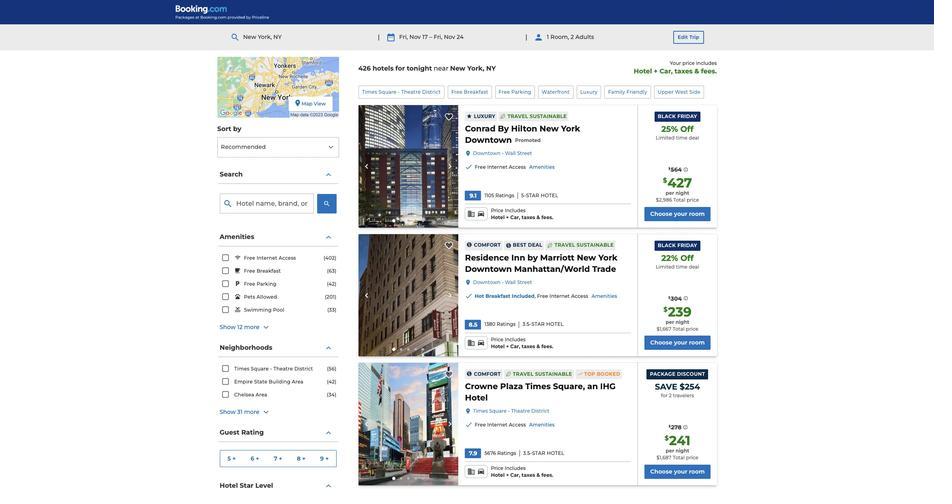 Task type: describe. For each thing, give the bounding box(es) containing it.
$2,986
[[656, 197, 673, 203]]

426
[[359, 65, 371, 72]]

downtown inside the conrad by hilton new york downtown
[[465, 135, 512, 145]]

1 vertical spatial travel sustainable
[[555, 242, 614, 248]]

property building image for 241
[[359, 363, 459, 485]]

go to image #5 image for 239
[[422, 348, 425, 351]]

district for empire state building area
[[295, 366, 313, 372]]

free up the pets
[[244, 281, 255, 287]]

empire state building area
[[234, 379, 304, 385]]

room for 239
[[689, 339, 705, 346]]

$ for 427
[[663, 177, 668, 184]]

8
[[297, 455, 301, 462]]

564
[[671, 166, 682, 173]]

pool
[[273, 307, 285, 313]]

guest
[[220, 429, 240, 436]]

free up 7.9
[[475, 422, 486, 428]]

& for 427
[[537, 214, 541, 220]]

travel sustainable for 241
[[513, 371, 573, 377]]

times down 426
[[362, 89, 377, 95]]

free right the ,
[[537, 293, 549, 299]]

amenities down trade
[[592, 293, 617, 299]]

0 vertical spatial district
[[422, 89, 441, 95]]

your for 239
[[674, 339, 688, 346]]

9 + button
[[313, 451, 336, 467]]

downtown inside residence inn by marriott new york downtown manhattan/world trade center area
[[465, 264, 512, 274]]

hot breakfast included , free internet access amenities
[[475, 293, 617, 299]]

trade
[[593, 264, 617, 274]]

map view
[[302, 101, 326, 107]]

york inside residence inn by marriott new york downtown manhattan/world trade center area
[[599, 253, 618, 263]]

recommended
[[221, 143, 266, 151]]

1 vertical spatial travel
[[555, 242, 576, 248]]

trip
[[690, 34, 700, 40]]

choose your room for 427
[[651, 210, 705, 217]]

go to image #5 image for 241
[[422, 477, 425, 480]]

$ 239 per night $1,667 total price
[[657, 304, 699, 332]]

$ 564
[[669, 166, 682, 173]]

price inside your price includes hotel + car, taxes & fees.
[[683, 60, 695, 66]]

photo carousel region for 239
[[359, 234, 459, 357]]

1 horizontal spatial york,
[[468, 65, 485, 72]]

internet up 5676 ratings
[[488, 422, 508, 428]]

free down 426 hotels for tonight near new york, ny
[[452, 89, 463, 95]]

1 vertical spatial breakfast
[[257, 268, 281, 274]]

star for 241
[[533, 450, 546, 456]]

an
[[588, 382, 598, 391]]

1 horizontal spatial luxury
[[581, 89, 598, 95]]

1 horizontal spatial ny
[[487, 65, 496, 72]]

$1,667
[[657, 326, 672, 332]]

$1,687
[[657, 455, 672, 461]]

access down amenities dropdown button
[[279, 255, 296, 261]]

2 vertical spatial breakfast
[[486, 293, 511, 299]]

star for 427
[[526, 192, 540, 198]]

deal for 427
[[689, 135, 700, 141]]

save
[[655, 382, 678, 392]]

more for neighborhoods
[[244, 408, 260, 416]]

$ for 304
[[669, 295, 671, 299]]

5
[[228, 455, 231, 462]]

- down by
[[502, 150, 504, 156]]

friendly
[[627, 89, 648, 95]]

ratings for 427
[[496, 192, 515, 198]]

includes for 241
[[505, 465, 526, 471]]

limited time deal for 427
[[656, 135, 700, 141]]

street for 427
[[517, 150, 532, 156]]

travel for 427
[[508, 113, 529, 119]]

adults
[[576, 33, 595, 41]]

wall for 239
[[505, 279, 516, 285]]

$ 241 per night $1,687 total price
[[657, 433, 699, 461]]

residence
[[465, 253, 509, 263]]

1 vertical spatial for
[[661, 393, 668, 399]]

9.1
[[470, 192, 477, 199]]

show 31 more
[[220, 408, 260, 416]]

| for 1 room, 2 adults
[[526, 33, 528, 41]]

1105
[[485, 192, 494, 198]]

free up by
[[499, 89, 510, 95]]

black for 239
[[658, 242, 676, 248]]

total for 427
[[674, 197, 686, 203]]

go to image #3 image for 241
[[408, 477, 410, 480]]

search button
[[218, 166, 338, 184]]

1 room, 2 adults
[[547, 33, 595, 41]]

access up 5676 ratings
[[509, 422, 526, 428]]

edit
[[678, 34, 689, 40]]

go to image #2 image for 239
[[400, 348, 403, 351]]

7 + button
[[267, 451, 290, 467]]

times inside crowne plaza times square, an ihg hotel
[[526, 382, 551, 391]]

street for 239
[[517, 279, 532, 285]]

price for 239
[[686, 326, 699, 332]]

241
[[670, 433, 691, 449]]

ihg
[[601, 382, 616, 391]]

wall for 427
[[505, 150, 516, 156]]

- down 426 hotels for tonight near new york, ny
[[398, 89, 400, 95]]

friday for 427
[[678, 113, 698, 119]]

comfort for 239
[[474, 242, 501, 248]]

278
[[672, 424, 682, 431]]

0 vertical spatial free parking
[[499, 89, 532, 95]]

plaza
[[501, 382, 523, 391]]

times square - theatre district for free internet access
[[473, 408, 550, 414]]

$ 304
[[669, 295, 682, 302]]

choose your room button for 427
[[645, 207, 711, 221]]

travel for 241
[[513, 371, 534, 377]]

neighborhoods
[[220, 344, 273, 351]]

square for empire state building area
[[251, 366, 269, 372]]

your
[[670, 60, 682, 66]]

8 + button
[[290, 451, 313, 467]]

17
[[423, 33, 428, 41]]

2 nov from the left
[[444, 33, 456, 41]]

–
[[430, 33, 432, 41]]

chelsea
[[234, 392, 254, 398]]

night for 239
[[676, 319, 690, 325]]

crowne plaza times square, an ihg hotel element
[[465, 381, 632, 403]]

7.9
[[469, 450, 478, 457]]

304
[[671, 295, 682, 302]]

go to image #3 image for 427
[[408, 220, 410, 222]]

choose for 241
[[651, 468, 673, 475]]

- right center
[[502, 279, 504, 285]]

0 vertical spatial theatre
[[402, 89, 421, 95]]

6 + button
[[243, 451, 267, 467]]

0 horizontal spatial by
[[233, 125, 242, 133]]

22%
[[662, 253, 679, 263]]

(63)
[[327, 268, 337, 274]]

0 horizontal spatial for
[[396, 65, 405, 72]]

pets
[[244, 294, 255, 300]]

show for neighborhoods
[[220, 408, 236, 416]]

1 fri, from the left
[[400, 33, 408, 41]]

neighborhoods button
[[218, 339, 338, 357]]

room for 427
[[689, 210, 705, 217]]

$254
[[680, 382, 701, 392]]

1 vertical spatial free breakfast
[[244, 268, 281, 274]]

9
[[320, 455, 324, 462]]

0 vertical spatial breakfast
[[464, 89, 489, 95]]

price for 241
[[687, 455, 699, 461]]

downtown - wall street for 427
[[473, 150, 532, 156]]

3.5- for 239
[[523, 321, 532, 327]]

sort
[[217, 125, 231, 133]]

amenities up 5-star hotel
[[530, 164, 555, 170]]

square for free internet access
[[490, 408, 507, 414]]

free internet access amenities for 427
[[475, 164, 555, 170]]

hotel inside your price includes hotel + car, taxes & fees.
[[634, 67, 652, 75]]

$ for 564
[[669, 166, 671, 170]]

internet right the ,
[[550, 293, 570, 299]]

new right near
[[450, 65, 466, 72]]

0 vertical spatial free breakfast
[[452, 89, 489, 95]]

limited for 239
[[656, 264, 675, 270]]

booking.com packages image
[[175, 5, 270, 19]]

(34)
[[327, 392, 337, 398]]

pets allowed
[[244, 294, 277, 300]]

1 vertical spatial sustainable
[[577, 242, 614, 248]]

1 horizontal spatial area
[[292, 379, 304, 385]]

+ inside your price includes hotel + car, taxes & fees.
[[654, 67, 658, 75]]

night for 427
[[676, 190, 690, 196]]

access up 5-
[[509, 164, 526, 170]]

hotels
[[373, 65, 394, 72]]

off for 239
[[681, 253, 694, 263]]

guest rating
[[220, 429, 264, 436]]

0 horizontal spatial york,
[[258, 33, 272, 41]]

free internet access
[[244, 255, 296, 261]]

your price includes hotel + car, taxes & fees.
[[634, 60, 717, 75]]

free up 9.1
[[475, 164, 486, 170]]

inn
[[512, 253, 526, 263]]

internet down amenities dropdown button
[[257, 255, 277, 261]]

guest rating button
[[218, 424, 338, 442]]

hotel inside crowne plaza times square, an ihg hotel
[[465, 393, 488, 403]]

by
[[498, 124, 509, 134]]

amenities down crowne plaza times square, an ihg hotel
[[530, 422, 555, 428]]

manhattan/world
[[515, 264, 590, 274]]

per for 241
[[666, 448, 675, 454]]

top booked
[[585, 371, 621, 377]]

(201)
[[325, 294, 337, 300]]

choose for 239
[[651, 339, 673, 346]]

show for amenities
[[220, 324, 236, 331]]

24
[[457, 33, 464, 41]]

internet up '1105 ratings'
[[488, 164, 508, 170]]

west
[[676, 89, 689, 95]]

(56)
[[327, 366, 337, 372]]

1380
[[485, 321, 496, 327]]

times up empire
[[234, 366, 250, 372]]

+ inside 'button'
[[326, 455, 329, 462]]

friday for 239
[[678, 242, 698, 248]]

chelsea area
[[234, 392, 267, 398]]

1380 ratings
[[485, 321, 516, 327]]

taxes for 239
[[522, 343, 536, 349]]

0 horizontal spatial area
[[256, 392, 267, 398]]

property building image for 427
[[359, 105, 459, 228]]

price for 239
[[491, 336, 504, 342]]

family friendly
[[609, 89, 648, 95]]

taxes inside your price includes hotel + car, taxes & fees.
[[675, 67, 693, 75]]

25%
[[662, 124, 679, 134]]

22% off
[[662, 253, 694, 263]]

waterfront
[[542, 89, 570, 95]]

black friday for 239
[[658, 242, 698, 248]]

amenities inside dropdown button
[[220, 233, 254, 241]]

building
[[269, 379, 291, 385]]

price for 427
[[491, 207, 504, 214]]

1 horizontal spatial square
[[379, 89, 397, 95]]

& inside your price includes hotel + car, taxes & fees.
[[695, 67, 700, 75]]

7
[[274, 455, 278, 462]]



Task type: vqa. For each thing, say whether or not it's contained in the screenshot.
'per' within $ 241 per night $1,687 Total price
yes



Task type: locate. For each thing, give the bounding box(es) containing it.
choose your room down $1,667 on the right of the page
[[651, 339, 705, 346]]

free internet access amenities for 241
[[475, 422, 555, 428]]

district
[[422, 89, 441, 95], [295, 366, 313, 372], [532, 408, 550, 414]]

car, down your
[[660, 67, 673, 75]]

1 go to image #5 image from the top
[[422, 220, 425, 222]]

car, down '1105 ratings'
[[511, 214, 521, 220]]

6
[[251, 455, 254, 462]]

0 vertical spatial ratings
[[496, 192, 515, 198]]

free down amenities dropdown button
[[244, 255, 255, 261]]

2 deal from the top
[[689, 264, 700, 270]]

| for fri, nov 17 – fri, nov 24
[[378, 33, 380, 41]]

go to image #5 image for 427
[[422, 220, 425, 222]]

2 price includes hotel + car, taxes & fees. from the top
[[491, 336, 554, 349]]

total inside $ 427 per night $2,986 total price
[[674, 197, 686, 203]]

1 vertical spatial photo carousel region
[[359, 234, 459, 357]]

choose down $1,687
[[651, 468, 673, 475]]

includes for 239
[[505, 336, 526, 342]]

2 vertical spatial price includes hotel + car, taxes & fees.
[[491, 465, 554, 478]]

search
[[220, 170, 243, 178]]

time down 22% off at right
[[677, 264, 688, 270]]

show left 31
[[220, 408, 236, 416]]

total for 241
[[673, 455, 685, 461]]

photo carousel region for 427
[[359, 105, 459, 228]]

2 vertical spatial times square - theatre district
[[473, 408, 550, 414]]

go to image #5 image
[[422, 220, 425, 222], [422, 348, 425, 351], [422, 477, 425, 480]]

2 per from the top
[[666, 319, 675, 325]]

free parking up 'hilton'
[[499, 89, 532, 95]]

2 vertical spatial travel sustainable
[[513, 371, 573, 377]]

5676 ratings
[[485, 450, 517, 456]]

downtown - wall street for 239
[[473, 279, 532, 285]]

conrad by hilton new york downtown - promoted element
[[465, 123, 632, 145]]

price for 427
[[687, 197, 700, 203]]

0 horizontal spatial free breakfast
[[244, 268, 281, 274]]

3 choose your room button from the top
[[645, 465, 711, 479]]

1 vertical spatial times square - theatre district
[[234, 366, 313, 372]]

1 time from the top
[[677, 135, 688, 141]]

$ inside $ 564
[[669, 166, 671, 170]]

luxury left family
[[581, 89, 598, 95]]

car, for 239
[[511, 343, 521, 349]]

1 room from the top
[[689, 210, 705, 217]]

times square - theatre district for empire state building area
[[234, 366, 313, 372]]

0 vertical spatial go to image #5 image
[[422, 220, 425, 222]]

taxes for 427
[[522, 214, 536, 220]]

3 night from the top
[[676, 448, 690, 454]]

2 free internet access amenities from the top
[[475, 422, 555, 428]]

1 price from the top
[[491, 207, 504, 214]]

3.5-star hotel for 241
[[524, 450, 565, 456]]

2 horizontal spatial area
[[496, 276, 516, 285]]

1 vertical spatial night
[[676, 319, 690, 325]]

price inside $ 241 per night $1,687 total price
[[687, 455, 699, 461]]

car, for 241
[[511, 472, 521, 478]]

travel up 'hilton'
[[508, 113, 529, 119]]

- up empire state building area
[[270, 366, 272, 372]]

access down manhattan/world
[[572, 293, 589, 299]]

total inside $ 241 per night $1,687 total price
[[673, 455, 685, 461]]

3 go to image #5 image from the top
[[422, 477, 425, 480]]

street up included
[[517, 279, 532, 285]]

2 vertical spatial square
[[490, 408, 507, 414]]

friday up 25% off
[[678, 113, 698, 119]]

2 choose from the top
[[651, 339, 673, 346]]

night inside $ 239 per night $1,667 total price
[[676, 319, 690, 325]]

1 vertical spatial street
[[517, 279, 532, 285]]

0 vertical spatial price includes hotel + car, taxes & fees.
[[491, 207, 554, 220]]

0 horizontal spatial ny
[[274, 33, 282, 41]]

nov left 24
[[444, 33, 456, 41]]

2 property building image from the top
[[359, 234, 459, 357]]

2 street from the top
[[517, 279, 532, 285]]

Hotel name, brand, or keyword text field
[[220, 194, 314, 214]]

fri, left 17
[[400, 33, 408, 41]]

$ inside $ 427 per night $2,986 total price
[[663, 177, 668, 184]]

your down $ 241 per night $1,687 total price
[[674, 468, 688, 475]]

427
[[668, 175, 693, 191]]

2 friday from the top
[[678, 242, 698, 248]]

by inside residence inn by marriott new york downtown manhattan/world trade center area
[[528, 253, 538, 263]]

1 choose your room button from the top
[[645, 207, 711, 221]]

1 show from the top
[[220, 324, 236, 331]]

5676
[[485, 450, 496, 456]]

room,
[[551, 33, 570, 41]]

1 deal from the top
[[689, 135, 700, 141]]

$ inside $ 239 per night $1,667 total price
[[664, 306, 668, 313]]

1 free internet access amenities from the top
[[475, 164, 555, 170]]

hilton
[[512, 124, 538, 134]]

1 black friday from the top
[[658, 113, 698, 119]]

travel up plaza
[[513, 371, 534, 377]]

per for 239
[[666, 319, 675, 325]]

3 includes from the top
[[505, 465, 526, 471]]

new down the booking.com packages image
[[243, 33, 256, 41]]

tonight
[[407, 65, 432, 72]]

3 go to image #3 image from the top
[[408, 477, 410, 480]]

0 vertical spatial more
[[244, 324, 260, 331]]

0 vertical spatial york
[[561, 124, 581, 134]]

conrad by hilton new york downtown
[[465, 124, 581, 145]]

2 comfort from the top
[[474, 371, 501, 377]]

travel
[[508, 113, 529, 119], [555, 242, 576, 248], [513, 371, 534, 377]]

go to image #2 image for 241
[[400, 477, 403, 480]]

travel sustainable for 427
[[508, 113, 567, 119]]

downtown
[[465, 135, 512, 145], [473, 150, 501, 156], [465, 264, 512, 274], [473, 279, 501, 285]]

2 vertical spatial price
[[491, 465, 504, 471]]

2 vertical spatial room
[[689, 468, 705, 475]]

1 go to image #4 image from the top
[[415, 220, 417, 222]]

8 +
[[297, 455, 306, 462]]

price for 241
[[491, 465, 504, 471]]

travel up marriott
[[555, 242, 576, 248]]

free parking up pets allowed
[[244, 281, 277, 287]]

- down plaza
[[508, 408, 510, 414]]

3 price from the top
[[491, 465, 504, 471]]

2 limited time deal from the top
[[656, 264, 700, 270]]

limited
[[656, 135, 675, 141], [656, 264, 675, 270]]

limited time deal for 239
[[656, 264, 700, 270]]

per up the $2,986
[[666, 190, 675, 196]]

1 vertical spatial go to image #4 image
[[415, 348, 417, 351]]

1 black from the top
[[658, 113, 676, 119]]

fri, right –
[[434, 33, 443, 41]]

|
[[378, 33, 380, 41], [526, 33, 528, 41]]

1 vertical spatial district
[[295, 366, 313, 372]]

per inside $ 427 per night $2,986 total price
[[666, 190, 675, 196]]

district down crowne plaza times square, an ihg hotel
[[532, 408, 550, 414]]

recommended button
[[217, 137, 339, 157]]

0 horizontal spatial |
[[378, 33, 380, 41]]

travelers
[[674, 393, 695, 399]]

includes down 5676 ratings
[[505, 465, 526, 471]]

0 vertical spatial go to image #4 image
[[415, 220, 417, 222]]

$ for 239
[[664, 306, 668, 313]]

0 horizontal spatial square
[[251, 366, 269, 372]]

$ left 278
[[669, 424, 671, 428]]

1 vertical spatial deal
[[689, 264, 700, 270]]

sustainable for 241
[[535, 371, 573, 377]]

2 black friday from the top
[[658, 242, 698, 248]]

2 (42) from the top
[[327, 379, 337, 385]]

star right 5676 ratings
[[533, 450, 546, 456]]

price down 239
[[686, 326, 699, 332]]

fees.
[[702, 67, 717, 75], [542, 214, 554, 220], [542, 343, 554, 349], [542, 472, 554, 478]]

theatre up "building"
[[274, 366, 293, 372]]

free internet access amenities
[[475, 164, 555, 170], [475, 422, 555, 428]]

2 photo carousel region from the top
[[359, 234, 459, 357]]

sustainable
[[530, 113, 567, 119], [577, 242, 614, 248], [535, 371, 573, 377]]

choose your room button down $1,687
[[645, 465, 711, 479]]

property building image for 239
[[359, 234, 459, 357]]

limited time deal down 22% off at right
[[656, 264, 700, 270]]

3 price includes hotel + car, taxes & fees. from the top
[[491, 465, 554, 478]]

2 vertical spatial night
[[676, 448, 690, 454]]

edit trip
[[678, 34, 700, 40]]

car, inside your price includes hotel + car, taxes & fees.
[[660, 67, 673, 75]]

1 horizontal spatial times square - theatre district
[[362, 89, 441, 95]]

downtown - wall street down by
[[473, 150, 532, 156]]

1 horizontal spatial 2
[[669, 393, 672, 399]]

2 choose your room button from the top
[[645, 336, 711, 350]]

black
[[658, 113, 676, 119], [658, 242, 676, 248]]

breakfast right hot
[[486, 293, 511, 299]]

black up 25%
[[658, 113, 676, 119]]

included
[[512, 293, 535, 299]]

$ left 427
[[663, 177, 668, 184]]

price down 5676 ratings
[[491, 465, 504, 471]]

night down 304
[[676, 319, 690, 325]]

2 night from the top
[[676, 319, 690, 325]]

1 horizontal spatial free parking
[[499, 89, 532, 95]]

booked
[[597, 371, 621, 377]]

239
[[668, 304, 692, 320]]

2 vertical spatial go to image #5 image
[[422, 477, 425, 480]]

your
[[674, 210, 688, 217], [674, 339, 688, 346], [674, 468, 688, 475]]

$ for 241
[[665, 434, 669, 442]]

1 price includes hotel + car, taxes & fees. from the top
[[491, 207, 554, 220]]

ratings right 5676 on the bottom
[[498, 450, 517, 456]]

theatre for free internet access
[[512, 408, 530, 414]]

3.5- right 5676 ratings
[[524, 450, 533, 456]]

2 black from the top
[[658, 242, 676, 248]]

choose your room button for 239
[[645, 336, 711, 350]]

area up included
[[496, 276, 516, 285]]

2 includes from the top
[[505, 336, 526, 342]]

1 off from the top
[[681, 124, 694, 134]]

time
[[677, 135, 688, 141], [677, 264, 688, 270]]

1 vertical spatial show
[[220, 408, 236, 416]]

go to image #1 image
[[392, 219, 396, 222], [392, 348, 396, 351], [392, 477, 396, 480]]

2 time from the top
[[677, 264, 688, 270]]

fees. inside your price includes hotel + car, taxes & fees.
[[702, 67, 717, 75]]

sort by
[[217, 125, 242, 133]]

5-star hotel
[[522, 192, 559, 198]]

0 horizontal spatial nov
[[410, 33, 421, 41]]

price includes hotel + car, taxes & fees.
[[491, 207, 554, 220], [491, 336, 554, 349], [491, 465, 554, 478]]

3.5-star hotel
[[523, 321, 564, 327], [524, 450, 565, 456]]

new inside the conrad by hilton new york downtown
[[540, 124, 559, 134]]

night for 241
[[676, 448, 690, 454]]

your down $ 239 per night $1,667 total price
[[674, 339, 688, 346]]

star right '1105 ratings'
[[526, 192, 540, 198]]

nov left 17
[[410, 33, 421, 41]]

residence inn by marriott new york downtown manhattan/world trade center area element
[[465, 252, 632, 285]]

3 room from the top
[[689, 468, 705, 475]]

1 vertical spatial by
[[528, 253, 538, 263]]

1 night from the top
[[676, 190, 690, 196]]

black friday
[[658, 113, 698, 119], [658, 242, 698, 248]]

1 comfort from the top
[[474, 242, 501, 248]]

2 horizontal spatial district
[[532, 408, 550, 414]]

go to image #3 image for 239
[[408, 348, 410, 351]]

show 12 more
[[220, 324, 260, 331]]

1 vertical spatial more
[[244, 408, 260, 416]]

1 includes from the top
[[505, 207, 526, 214]]

area
[[496, 276, 516, 285], [292, 379, 304, 385], [256, 392, 267, 398]]

1 limited from the top
[[656, 135, 675, 141]]

car, for 427
[[511, 214, 521, 220]]

per for 427
[[666, 190, 675, 196]]

1 vertical spatial time
[[677, 264, 688, 270]]

times square - theatre district down plaza
[[473, 408, 550, 414]]

1 vertical spatial friday
[[678, 242, 698, 248]]

property building image
[[359, 105, 459, 228], [359, 234, 459, 357], [359, 363, 459, 485]]

go to image #1 image for 239
[[392, 348, 396, 351]]

total right $1,667 on the right of the page
[[673, 326, 685, 332]]

car, down 1380 ratings at the right
[[511, 343, 521, 349]]

your for 241
[[674, 468, 688, 475]]

side
[[690, 89, 701, 95]]

per inside $ 241 per night $1,687 total price
[[666, 448, 675, 454]]

view
[[314, 101, 326, 107]]

ratings for 241
[[498, 450, 517, 456]]

1 choose from the top
[[651, 210, 673, 217]]

1 vertical spatial choose your room
[[651, 339, 705, 346]]

allowed
[[257, 294, 277, 300]]

1 | from the left
[[378, 33, 380, 41]]

district for free internet access
[[532, 408, 550, 414]]

2 go to image #1 image from the top
[[392, 348, 396, 351]]

show 12 more button
[[220, 323, 337, 332]]

3 property building image from the top
[[359, 363, 459, 485]]

photo carousel region for 241
[[359, 363, 459, 485]]

ratings right 1105
[[496, 192, 515, 198]]

2 vertical spatial choose your room
[[651, 468, 705, 475]]

2 vertical spatial star
[[533, 450, 546, 456]]

3 go to image #2 image from the top
[[400, 477, 403, 480]]

1 vertical spatial york
[[599, 253, 618, 263]]

1 your from the top
[[674, 210, 688, 217]]

choose your room button for 241
[[645, 465, 711, 479]]

1 vertical spatial go to image #2 image
[[400, 348, 403, 351]]

3.5- for 241
[[524, 450, 533, 456]]

1 limited time deal from the top
[[656, 135, 700, 141]]

choose your room
[[651, 210, 705, 217], [651, 339, 705, 346], [651, 468, 705, 475]]

1 choose your room from the top
[[651, 210, 705, 217]]

1 friday from the top
[[678, 113, 698, 119]]

total for 239
[[673, 326, 685, 332]]

3.5-star hotel for 239
[[523, 321, 564, 327]]

price includes hotel + car, taxes & fees. for 239
[[491, 336, 554, 349]]

1 street from the top
[[517, 150, 532, 156]]

includes for 427
[[505, 207, 526, 214]]

2 vertical spatial go to image #2 image
[[400, 477, 403, 480]]

1 horizontal spatial nov
[[444, 33, 456, 41]]

choose your room for 239
[[651, 339, 705, 346]]

go to image #3 image
[[408, 220, 410, 222], [408, 348, 410, 351], [408, 477, 410, 480]]

by
[[233, 125, 242, 133], [528, 253, 538, 263]]

map
[[302, 101, 313, 107]]

$ 278
[[669, 424, 682, 431]]

room for 241
[[689, 468, 705, 475]]

choose your room down $1,687
[[651, 468, 705, 475]]

black for 427
[[658, 113, 676, 119]]

go to image #2 image
[[400, 220, 403, 222], [400, 348, 403, 351], [400, 477, 403, 480]]

2 your from the top
[[674, 339, 688, 346]]

1 nov from the left
[[410, 33, 421, 41]]

price includes hotel + car, taxes & fees. down 5676 ratings
[[491, 465, 554, 478]]

1 (42) from the top
[[327, 281, 337, 287]]

$ inside $ 278
[[669, 424, 671, 428]]

& for 239
[[537, 343, 541, 349]]

includes
[[697, 60, 717, 66]]

0 vertical spatial limited time deal
[[656, 135, 700, 141]]

1 vertical spatial go to image #1 image
[[392, 348, 396, 351]]

travel sustainable up crowne plaza times square, an ihg hotel
[[513, 371, 573, 377]]

room down $ 427 per night $2,986 total price
[[689, 210, 705, 217]]

0 vertical spatial per
[[666, 190, 675, 196]]

1 vertical spatial room
[[689, 339, 705, 346]]

room down $ 241 per night $1,687 total price
[[689, 468, 705, 475]]

york inside the conrad by hilton new york downtown
[[561, 124, 581, 134]]

new inside residence inn by marriott new york downtown manhattan/world trade center area
[[577, 253, 596, 263]]

go to image #4 image for 241
[[415, 477, 417, 480]]

1 wall from the top
[[505, 150, 516, 156]]

1 vertical spatial per
[[666, 319, 675, 325]]

free down the free internet access
[[244, 268, 255, 274]]

go to image #4 image for 427
[[415, 220, 417, 222]]

price inside $ 427 per night $2,986 total price
[[687, 197, 700, 203]]

parking left "waterfront"
[[512, 89, 532, 95]]

2 more from the top
[[244, 408, 260, 416]]

nov
[[410, 33, 421, 41], [444, 33, 456, 41]]

off for 427
[[681, 124, 694, 134]]

2 go to image #5 image from the top
[[422, 348, 425, 351]]

per up $1,667 on the right of the page
[[666, 319, 675, 325]]

deal for 239
[[689, 264, 700, 270]]

by right sort
[[233, 125, 242, 133]]

taxes for 241
[[522, 472, 536, 478]]

swimming pool
[[244, 307, 285, 313]]

crowne plaza times square, an ihg hotel
[[465, 382, 616, 403]]

deal down 22% off at right
[[689, 264, 700, 270]]

1 vertical spatial ratings
[[497, 321, 516, 327]]

$ for 278
[[669, 424, 671, 428]]

price down 241
[[687, 455, 699, 461]]

downtown - wall street up included
[[473, 279, 532, 285]]

2 fri, from the left
[[434, 33, 443, 41]]

1 horizontal spatial parking
[[512, 89, 532, 95]]

star for 239
[[532, 321, 545, 327]]

3 per from the top
[[666, 448, 675, 454]]

night down 564
[[676, 190, 690, 196]]

3 go to image #1 image from the top
[[392, 477, 396, 480]]

internet
[[488, 164, 508, 170], [257, 255, 277, 261], [550, 293, 570, 299], [488, 422, 508, 428]]

0 horizontal spatial luxury
[[474, 113, 496, 119]]

1 vertical spatial parking
[[257, 281, 277, 287]]

(42) down (63)
[[327, 281, 337, 287]]

go to image #2 image for 427
[[400, 220, 403, 222]]

1 go to image #2 image from the top
[[400, 220, 403, 222]]

sustainable for 427
[[530, 113, 567, 119]]

times square - theatre district up empire state building area
[[234, 366, 313, 372]]

0 vertical spatial 3.5-star hotel
[[523, 321, 564, 327]]

near
[[434, 65, 449, 72]]

go to image #1 image for 427
[[392, 219, 396, 222]]

3 choose your room from the top
[[651, 468, 705, 475]]

0 vertical spatial for
[[396, 65, 405, 72]]

area right "building"
[[292, 379, 304, 385]]

1 go to image #3 image from the top
[[408, 220, 410, 222]]

night inside $ 241 per night $1,687 total price
[[676, 448, 690, 454]]

price includes hotel + car, taxes & fees. down 5-
[[491, 207, 554, 220]]

0 vertical spatial limited
[[656, 135, 675, 141]]

1 vertical spatial free internet access amenities
[[475, 422, 555, 428]]

star down the ,
[[532, 321, 545, 327]]

amenities button
[[218, 228, 338, 246]]

york,
[[258, 33, 272, 41], [468, 65, 485, 72]]

empire
[[234, 379, 253, 385]]

luxury up conrad
[[474, 113, 496, 119]]

25% off
[[662, 124, 694, 134]]

& for 241
[[537, 472, 541, 478]]

2 vertical spatial your
[[674, 468, 688, 475]]

1 property building image from the top
[[359, 105, 459, 228]]

total right the $2,986
[[674, 197, 686, 203]]

0 horizontal spatial fri,
[[400, 33, 408, 41]]

1 horizontal spatial |
[[526, 33, 528, 41]]

0 vertical spatial 2
[[571, 33, 574, 41]]

2 vertical spatial district
[[532, 408, 550, 414]]

price includes hotel + car, taxes & fees. for 241
[[491, 465, 554, 478]]

new up trade
[[577, 253, 596, 263]]

1 per from the top
[[666, 190, 675, 196]]

black up 22%
[[658, 242, 676, 248]]

time for 427
[[677, 135, 688, 141]]

1 vertical spatial off
[[681, 253, 694, 263]]

for down save at the right bottom of the page
[[661, 393, 668, 399]]

downtown - wall street
[[473, 150, 532, 156], [473, 279, 532, 285]]

$ inside $ 241 per night $1,687 total price
[[665, 434, 669, 442]]

sustainable up conrad by hilton new york downtown - promoted element
[[530, 113, 567, 119]]

31
[[237, 408, 243, 416]]

3 your from the top
[[674, 468, 688, 475]]

1 photo carousel region from the top
[[359, 105, 459, 228]]

hotel
[[634, 67, 652, 75], [541, 192, 559, 198], [491, 214, 505, 220], [547, 321, 564, 327], [491, 343, 505, 349], [465, 393, 488, 403], [547, 450, 565, 456], [491, 472, 505, 478]]

price
[[683, 60, 695, 66], [687, 197, 700, 203], [686, 326, 699, 332], [687, 455, 699, 461]]

1 horizontal spatial york
[[599, 253, 618, 263]]

0 vertical spatial includes
[[505, 207, 526, 214]]

free breakfast up conrad
[[452, 89, 489, 95]]

york down "waterfront"
[[561, 124, 581, 134]]

free
[[452, 89, 463, 95], [499, 89, 510, 95], [475, 164, 486, 170], [244, 255, 255, 261], [244, 268, 255, 274], [244, 281, 255, 287], [537, 293, 549, 299], [475, 422, 486, 428]]

price includes hotel + car, taxes & fees. for 427
[[491, 207, 554, 220]]

time down 25% off
[[677, 135, 688, 141]]

room down $ 239 per night $1,667 total price
[[689, 339, 705, 346]]

1 vertical spatial go to image #5 image
[[422, 348, 425, 351]]

area inside residence inn by marriott new york downtown manhattan/world trade center area
[[496, 276, 516, 285]]

1 go to image #1 image from the top
[[392, 219, 396, 222]]

0 vertical spatial york,
[[258, 33, 272, 41]]

(42)
[[327, 281, 337, 287], [327, 379, 337, 385]]

2 | from the left
[[526, 33, 528, 41]]

york up trade
[[599, 253, 618, 263]]

0 vertical spatial friday
[[678, 113, 698, 119]]

3 go to image #4 image from the top
[[415, 477, 417, 480]]

2 room from the top
[[689, 339, 705, 346]]

0 vertical spatial (42)
[[327, 281, 337, 287]]

comfort for 241
[[474, 371, 501, 377]]

free internet access amenities up 5676 ratings
[[475, 422, 555, 428]]

go to image #4 image for 239
[[415, 348, 417, 351]]

upper west side
[[658, 89, 701, 95]]

1 vertical spatial luxury
[[474, 113, 496, 119]]

friday
[[678, 113, 698, 119], [678, 242, 698, 248]]

price right your
[[683, 60, 695, 66]]

0 horizontal spatial times square - theatre district
[[234, 366, 313, 372]]

hot
[[475, 293, 484, 299]]

street down the conrad by hilton new york downtown
[[517, 150, 532, 156]]

-
[[398, 89, 400, 95], [502, 150, 504, 156], [502, 279, 504, 285], [270, 366, 272, 372], [508, 408, 510, 414]]

2 vertical spatial ratings
[[498, 450, 517, 456]]

fees. for 239
[[542, 343, 554, 349]]

1 vertical spatial free parking
[[244, 281, 277, 287]]

deal down 25% off
[[689, 135, 700, 141]]

marriott
[[541, 253, 575, 263]]

1 horizontal spatial theatre
[[402, 89, 421, 95]]

$ 427 per night $2,986 total price
[[656, 175, 700, 203]]

1 vertical spatial 2
[[669, 393, 672, 399]]

2 go to image #2 image from the top
[[400, 348, 403, 351]]

show 31 more button
[[220, 408, 337, 417]]

total right $1,687
[[673, 455, 685, 461]]

0 vertical spatial night
[[676, 190, 690, 196]]

2 wall from the top
[[505, 279, 516, 285]]

night inside $ 427 per night $2,986 total price
[[676, 190, 690, 196]]

2 go to image #4 image from the top
[[415, 348, 417, 351]]

residence inn by marriott new york downtown manhattan/world trade center area
[[465, 253, 618, 285]]

fees. for 241
[[542, 472, 554, 478]]

1 vertical spatial total
[[673, 326, 685, 332]]

price down 1380 ratings at the right
[[491, 336, 504, 342]]

district down 426 hotels for tonight near new york, ny
[[422, 89, 441, 95]]

0 vertical spatial area
[[496, 276, 516, 285]]

2 price from the top
[[491, 336, 504, 342]]

2 go to image #3 image from the top
[[408, 348, 410, 351]]

deal
[[528, 242, 543, 248]]

street
[[517, 150, 532, 156], [517, 279, 532, 285]]

0 horizontal spatial 2
[[571, 33, 574, 41]]

2 limited from the top
[[656, 264, 675, 270]]

3 photo carousel region from the top
[[359, 363, 459, 485]]

$ inside the $ 304
[[669, 295, 671, 299]]

2 choose your room from the top
[[651, 339, 705, 346]]

more right 12
[[244, 324, 260, 331]]

12
[[237, 324, 243, 331]]

2 vertical spatial travel
[[513, 371, 534, 377]]

1 vertical spatial star
[[532, 321, 545, 327]]

photo carousel region
[[359, 105, 459, 228], [359, 234, 459, 357], [359, 363, 459, 485]]

more right 31
[[244, 408, 260, 416]]

0 vertical spatial comfort
[[474, 242, 501, 248]]

1
[[547, 33, 549, 41]]

0 vertical spatial black
[[658, 113, 676, 119]]

1 vertical spatial go to image #3 image
[[408, 348, 410, 351]]

times down crowne
[[473, 408, 488, 414]]

2 vertical spatial property building image
[[359, 363, 459, 485]]

night
[[676, 190, 690, 196], [676, 319, 690, 325], [676, 448, 690, 454]]

edit trip button
[[674, 31, 704, 44]]

black friday up 22% off at right
[[658, 242, 698, 248]]

1 more from the top
[[244, 324, 260, 331]]

1 downtown - wall street from the top
[[473, 150, 532, 156]]

go to image #4 image
[[415, 220, 417, 222], [415, 348, 417, 351], [415, 477, 417, 480]]

0 vertical spatial choose your room
[[651, 210, 705, 217]]

2 show from the top
[[220, 408, 236, 416]]

0 vertical spatial ny
[[274, 33, 282, 41]]

price inside $ 239 per night $1,667 total price
[[686, 326, 699, 332]]

crowne
[[465, 382, 498, 391]]

go to image #1 image for 241
[[392, 477, 396, 480]]

taxes
[[675, 67, 693, 75], [522, 214, 536, 220], [522, 343, 536, 349], [522, 472, 536, 478]]

choose for 427
[[651, 210, 673, 217]]

1 vertical spatial area
[[292, 379, 304, 385]]

0 horizontal spatial district
[[295, 366, 313, 372]]

black friday for 427
[[658, 113, 698, 119]]

2 off from the top
[[681, 253, 694, 263]]

2 horizontal spatial theatre
[[512, 408, 530, 414]]

0 vertical spatial wall
[[505, 150, 516, 156]]

1 vertical spatial includes
[[505, 336, 526, 342]]

0 vertical spatial your
[[674, 210, 688, 217]]

theatre down tonight
[[402, 89, 421, 95]]

1 horizontal spatial free breakfast
[[452, 89, 489, 95]]

total inside $ 239 per night $1,667 total price
[[673, 326, 685, 332]]

state
[[254, 379, 268, 385]]

breakfast
[[464, 89, 489, 95], [257, 268, 281, 274], [486, 293, 511, 299]]

| left the 1
[[526, 33, 528, 41]]

2 downtown - wall street from the top
[[473, 279, 532, 285]]

3 choose from the top
[[651, 468, 673, 475]]

5-
[[522, 192, 526, 198]]

per inside $ 239 per night $1,667 total price
[[666, 319, 675, 325]]

choose down $1,667 on the right of the page
[[651, 339, 673, 346]]

save $254
[[655, 382, 701, 392]]

time for 239
[[677, 264, 688, 270]]

amenities up the free internet access
[[220, 233, 254, 241]]



